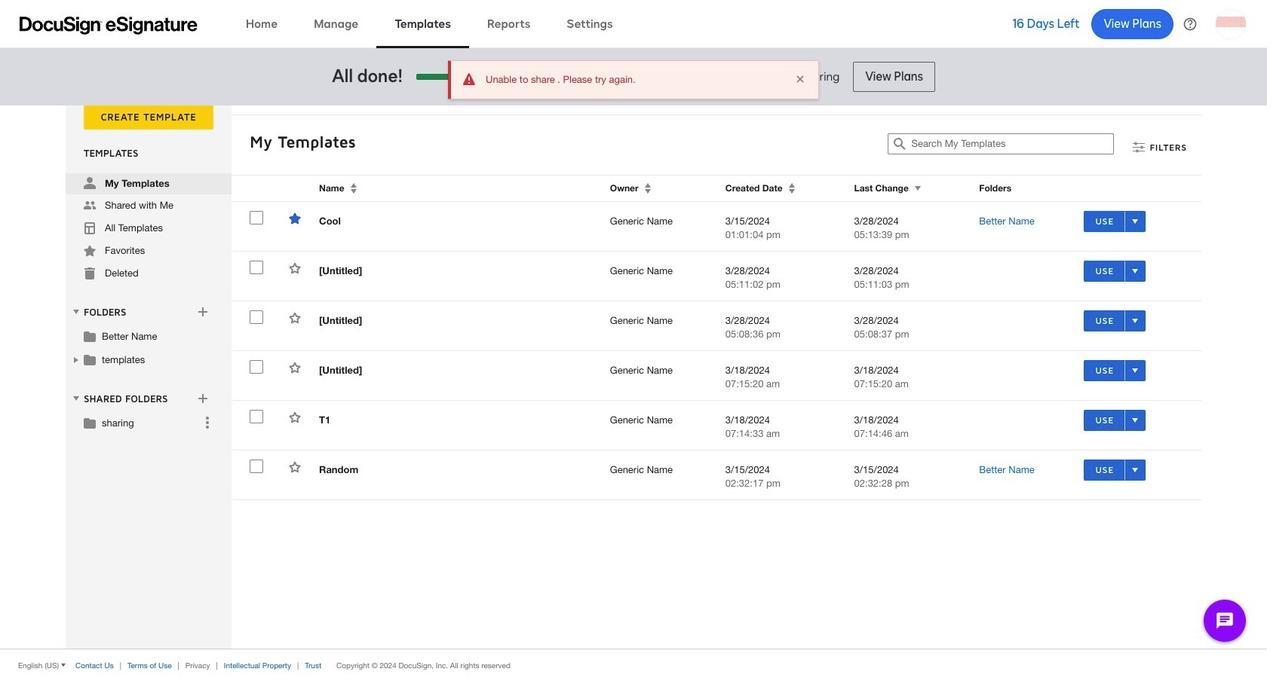 Task type: vqa. For each thing, say whether or not it's contained in the screenshot.
the shared "icon"
yes



Task type: describe. For each thing, give the bounding box(es) containing it.
add t1 to favorites image
[[289, 412, 301, 424]]

folder image for view folders image
[[84, 330, 96, 342]]

1 add [untitled] to favorites image from the top
[[289, 312, 301, 324]]

view folders image
[[70, 306, 82, 318]]

folder image for view shared folders image
[[84, 417, 96, 429]]

2 add [untitled] to favorites image from the top
[[289, 362, 301, 374]]

star filled image
[[84, 245, 96, 257]]

docusign esignature image
[[20, 16, 198, 34]]



Task type: locate. For each thing, give the bounding box(es) containing it.
Search My Templates text field
[[912, 134, 1114, 154]]

user image
[[84, 177, 96, 189]]

0 vertical spatial folder image
[[84, 330, 96, 342]]

more info region
[[0, 649, 1267, 682]]

1 folder image from the top
[[84, 330, 96, 342]]

add [untitled] to favorites image up add t1 to favorites image
[[289, 362, 301, 374]]

folder image up folder icon
[[84, 330, 96, 342]]

status
[[486, 73, 784, 87]]

1 vertical spatial folder image
[[84, 417, 96, 429]]

add random to favorites image
[[289, 462, 301, 474]]

add [untitled] to favorites image
[[289, 263, 301, 275]]

your uploaded profile image image
[[1216, 9, 1246, 39]]

add [untitled] to favorites image
[[289, 312, 301, 324], [289, 362, 301, 374]]

add [untitled] to favorites image down add [untitled] to favorites image at the left of page
[[289, 312, 301, 324]]

folder image
[[84, 330, 96, 342], [84, 417, 96, 429]]

folder image
[[84, 354, 96, 366]]

trash image
[[84, 268, 96, 280]]

view shared folders image
[[70, 393, 82, 405]]

secondary navigation region
[[66, 104, 1205, 649]]

folder image down folder icon
[[84, 417, 96, 429]]

2 folder image from the top
[[84, 417, 96, 429]]

remove cool from favorites image
[[289, 213, 301, 225]]

0 vertical spatial add [untitled] to favorites image
[[289, 312, 301, 324]]

shared image
[[84, 200, 96, 212]]

templates image
[[84, 223, 96, 235]]

1 vertical spatial add [untitled] to favorites image
[[289, 362, 301, 374]]



